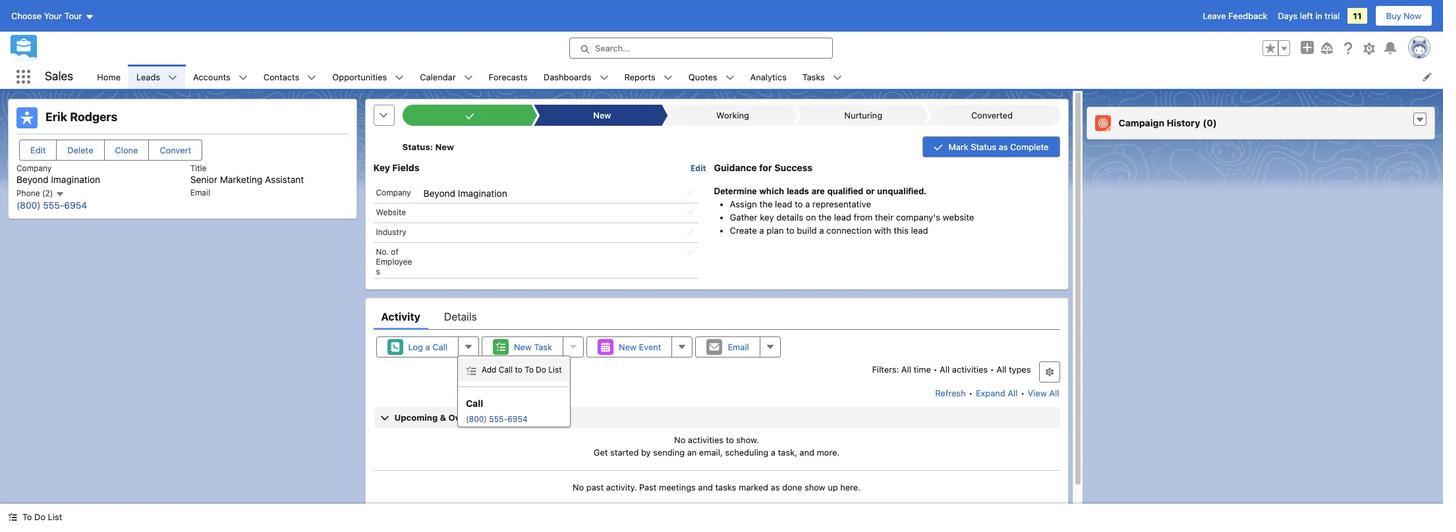 Task type: describe. For each thing, give the bounding box(es) containing it.
dashboards list item
[[536, 65, 617, 89]]

up
[[828, 482, 838, 493]]

edit link
[[691, 163, 706, 173]]

to inside call menu
[[525, 365, 534, 375]]

tab list containing activity
[[373, 304, 1060, 330]]

forecasts
[[489, 72, 528, 82]]

search...
[[595, 43, 631, 53]]

build
[[797, 225, 817, 236]]

determine
[[714, 186, 757, 196]]

nurturing
[[844, 110, 882, 121]]

determine which leads are qualified or unqualified. assign the lead to a representative gather key details on the lead from their company's website create a plan to build a connection with this lead
[[714, 186, 975, 236]]

contacts
[[263, 72, 300, 82]]

leads
[[787, 186, 810, 196]]

which
[[760, 186, 785, 196]]

new for new
[[593, 110, 611, 121]]

quotes link
[[681, 65, 726, 89]]

rodgers
[[70, 110, 117, 124]]

and inside no activities to show. get started by sending an email, scheduling a task, and more.
[[800, 448, 815, 458]]

text default image for quotes
[[726, 73, 735, 82]]

marked
[[739, 482, 769, 493]]

company for company beyond imagination
[[16, 163, 52, 173]]

1 horizontal spatial lead
[[834, 212, 852, 223]]

employee
[[376, 257, 412, 267]]

key
[[760, 212, 774, 223]]

text default image inside add call to to do list link
[[466, 366, 477, 376]]

no for activities
[[675, 435, 686, 445]]

industry
[[376, 227, 407, 237]]

0 horizontal spatial lead
[[775, 199, 793, 209]]

text default image for dashboards
[[600, 73, 609, 82]]

refresh button
[[935, 383, 967, 404]]

1 horizontal spatial the
[[819, 212, 832, 223]]

log a call
[[408, 342, 448, 353]]

leads list item
[[129, 65, 185, 89]]

quotes list item
[[681, 65, 743, 89]]

quotes
[[689, 72, 718, 82]]

clone button
[[104, 140, 149, 161]]

new task
[[514, 342, 553, 353]]

imagination inside company beyond imagination
[[51, 174, 100, 185]]

• left expand
[[969, 388, 973, 399]]

now
[[1404, 11, 1422, 21]]

are
[[812, 186, 825, 196]]

view all link
[[1028, 383, 1060, 404]]

analytics link
[[743, 65, 795, 89]]

(800) 555-6954
[[16, 200, 87, 211]]

lead image
[[16, 107, 38, 129]]

calendar link
[[412, 65, 464, 89]]

text default image inside phone (2) dropdown button
[[55, 190, 64, 199]]

get
[[594, 448, 608, 458]]

home
[[97, 72, 121, 82]]

to do list button
[[0, 504, 70, 531]]

filters:
[[872, 364, 899, 375]]

delete button
[[56, 140, 105, 161]]

marketing
[[220, 174, 263, 185]]

a left plan
[[760, 225, 764, 236]]

activity
[[381, 311, 421, 323]]

0 horizontal spatial as
[[771, 482, 780, 493]]

feedback
[[1229, 11, 1268, 21]]

or
[[866, 186, 875, 196]]

key fields
[[373, 162, 420, 173]]

with
[[875, 225, 892, 236]]

qualified
[[828, 186, 864, 196]]

no past activity. past meetings and tasks marked as done show up here.
[[573, 482, 861, 493]]

text default image for reports
[[664, 73, 673, 82]]

as inside button
[[999, 142, 1008, 152]]

your
[[44, 11, 62, 21]]

activities inside no activities to show. get started by sending an email, scheduling a task, and more.
[[688, 435, 724, 445]]

time
[[914, 364, 932, 375]]

email button
[[696, 337, 761, 358]]

no. of employee s
[[376, 247, 412, 277]]

overdue
[[449, 413, 485, 423]]

company for company
[[376, 188, 411, 198]]

started
[[611, 448, 639, 458]]

working
[[716, 110, 749, 121]]

text default image for tasks
[[833, 73, 842, 82]]

to inside button
[[22, 512, 32, 523]]

to down leads
[[795, 199, 803, 209]]

text default image inside opportunities list item
[[395, 73, 404, 82]]

refresh
[[936, 388, 966, 399]]

search... button
[[570, 38, 833, 59]]

do inside add call to to do list link
[[536, 365, 546, 375]]

new task button
[[482, 337, 564, 358]]

to down details
[[787, 225, 795, 236]]

converted
[[972, 110, 1014, 121]]

reports list item
[[617, 65, 681, 89]]

no activities to show. get started by sending an email, scheduling a task, and more.
[[594, 435, 840, 458]]

choose your tour button
[[11, 5, 95, 26]]

log a call button
[[376, 337, 459, 358]]

beyond inside company beyond imagination
[[16, 174, 48, 185]]

status : new
[[402, 142, 454, 152]]

(2)
[[42, 189, 53, 198]]

new event
[[619, 342, 662, 353]]

unqualified.
[[877, 186, 927, 196]]

0 vertical spatial 555-
[[43, 200, 64, 211]]

guidance
[[714, 162, 757, 173]]

0 vertical spatial (800)
[[16, 200, 41, 211]]

1 vertical spatial call
[[499, 365, 513, 375]]

text default image inside to do list button
[[8, 513, 17, 522]]

activity.
[[606, 482, 637, 493]]

all right time on the right bottom
[[940, 364, 950, 375]]

text default image inside 'calendar' list item
[[464, 73, 473, 82]]

scheduling
[[725, 448, 769, 458]]

• left "view"
[[1021, 388, 1025, 399]]

to inside no activities to show. get started by sending an email, scheduling a task, and more.
[[726, 435, 734, 445]]

analytics
[[751, 72, 787, 82]]

gather
[[730, 212, 758, 223]]

home link
[[89, 65, 129, 89]]

convert button
[[149, 140, 203, 161]]

create
[[730, 225, 757, 236]]

erik rodgers
[[45, 110, 117, 124]]

complete
[[1011, 142, 1049, 152]]

details
[[444, 311, 477, 323]]

text default image inside contacts list item
[[307, 73, 317, 82]]

tasks list item
[[795, 65, 850, 89]]

upcoming & overdue button
[[374, 407, 1060, 428]]

all left time on the right bottom
[[902, 364, 912, 375]]

sending
[[653, 448, 685, 458]]

title
[[190, 163, 207, 173]]

buy now
[[1387, 11, 1422, 21]]

assign
[[730, 199, 757, 209]]

task,
[[778, 448, 798, 458]]

0 horizontal spatial and
[[698, 482, 713, 493]]

all right "view"
[[1050, 388, 1060, 399]]

a inside no activities to show. get started by sending an email, scheduling a task, and more.
[[771, 448, 776, 458]]



Task type: vqa. For each thing, say whether or not it's contained in the screenshot.
Days at the top right of page
yes



Task type: locate. For each thing, give the bounding box(es) containing it.
6954 inside call (800) 555-6954
[[508, 415, 528, 424]]

activities
[[953, 364, 988, 375], [688, 435, 724, 445]]

activities up refresh button
[[953, 364, 988, 375]]

2 status from the left
[[971, 142, 997, 152]]

0 vertical spatial company
[[16, 163, 52, 173]]

text default image right accounts
[[238, 73, 248, 82]]

• right time on the right bottom
[[934, 364, 938, 375]]

call right the log
[[433, 342, 448, 353]]

past
[[587, 482, 604, 493]]

task
[[534, 342, 553, 353]]

nurturing link
[[801, 105, 923, 126]]

the right "on"
[[819, 212, 832, 223]]

1 horizontal spatial edit
[[691, 163, 706, 173]]

2 horizontal spatial lead
[[911, 225, 929, 236]]

tab list
[[373, 304, 1060, 330]]

1 vertical spatial no
[[573, 482, 584, 493]]

0 vertical spatial lead
[[775, 199, 793, 209]]

status
[[402, 142, 430, 152], [971, 142, 997, 152]]

0 vertical spatial list
[[549, 365, 562, 375]]

website
[[376, 208, 406, 217]]

meetings
[[659, 482, 696, 493]]

6954 down add call to to do list link
[[508, 415, 528, 424]]

expand
[[976, 388, 1006, 399]]

1 horizontal spatial 6954
[[508, 415, 528, 424]]

0 horizontal spatial call
[[433, 342, 448, 353]]

beyond down : at left
[[424, 188, 456, 199]]

leave
[[1203, 11, 1227, 21]]

status up fields at left top
[[402, 142, 430, 152]]

2 horizontal spatial call
[[499, 365, 513, 375]]

(800) down the phone
[[16, 200, 41, 211]]

leads link
[[129, 65, 168, 89]]

2 vertical spatial lead
[[911, 225, 929, 236]]

all right expand
[[1008, 388, 1018, 399]]

text default image right tasks
[[833, 73, 842, 82]]

0 vertical spatial 6954
[[64, 200, 87, 211]]

555- inside call (800) 555-6954
[[489, 415, 508, 424]]

new link
[[540, 105, 662, 126]]

0 horizontal spatial do
[[34, 512, 46, 523]]

accounts list item
[[185, 65, 256, 89]]

do
[[536, 365, 546, 375], [34, 512, 46, 523]]

text default image for leads
[[168, 73, 177, 82]]

0 horizontal spatial (800)
[[16, 200, 41, 211]]

call menu
[[458, 359, 570, 424]]

as left done at the right bottom of page
[[771, 482, 780, 493]]

call inside button
[[433, 342, 448, 353]]

sales
[[45, 69, 73, 83]]

days left in trial
[[1279, 11, 1341, 21]]

past
[[640, 482, 657, 493]]

1 vertical spatial beyond
[[424, 188, 456, 199]]

0 vertical spatial do
[[536, 365, 546, 375]]

1 vertical spatial to
[[22, 512, 32, 523]]

buy
[[1387, 11, 1402, 21]]

0 vertical spatial edit
[[30, 145, 46, 156]]

0 vertical spatial (800) 555-6954 link
[[16, 200, 87, 211]]

phone (2)
[[16, 189, 55, 198]]

6954 down company beyond imagination
[[64, 200, 87, 211]]

(800) 555-6954 link down add
[[466, 415, 528, 424]]

1 vertical spatial and
[[698, 482, 713, 493]]

1 vertical spatial list
[[48, 512, 62, 523]]

status right mark at the top of the page
[[971, 142, 997, 152]]

list containing home
[[89, 65, 1444, 89]]

1 vertical spatial as
[[771, 482, 780, 493]]

555- right overdue
[[489, 415, 508, 424]]

text default image down search...
[[600, 73, 609, 82]]

opportunities list item
[[325, 65, 412, 89]]

1 vertical spatial the
[[819, 212, 832, 223]]

1 horizontal spatial email
[[728, 342, 749, 353]]

calendar
[[420, 72, 456, 82]]

(800) 555-6954 link down (2)
[[16, 200, 87, 211]]

path options list box
[[402, 105, 1060, 126]]

1 vertical spatial do
[[34, 512, 46, 523]]

website
[[943, 212, 975, 223]]

company inside company beyond imagination
[[16, 163, 52, 173]]

add
[[482, 365, 497, 375]]

1 horizontal spatial list
[[549, 365, 562, 375]]

1 horizontal spatial to
[[525, 365, 534, 375]]

upcoming & overdue
[[395, 413, 485, 423]]

0 vertical spatial the
[[760, 199, 773, 209]]

1 horizontal spatial beyond
[[424, 188, 456, 199]]

details
[[777, 212, 804, 223]]

text default image right quotes
[[726, 73, 735, 82]]

(800) inside call (800) 555-6954
[[466, 415, 487, 424]]

no up sending on the bottom of the page
[[675, 435, 686, 445]]

edit button
[[19, 140, 57, 161]]

• up expand
[[991, 364, 995, 375]]

call (800) 555-6954
[[466, 398, 528, 424]]

for
[[759, 162, 773, 173]]

1 vertical spatial 555-
[[489, 415, 508, 424]]

a right build
[[820, 225, 824, 236]]

0 vertical spatial email
[[190, 188, 210, 198]]

phone (2) button
[[16, 189, 64, 199]]

0 horizontal spatial beyond
[[16, 174, 48, 185]]

0 horizontal spatial the
[[760, 199, 773, 209]]

lead up details
[[775, 199, 793, 209]]

1 vertical spatial lead
[[834, 212, 852, 223]]

:
[[430, 142, 433, 152]]

status inside button
[[971, 142, 997, 152]]

dashboards
[[544, 72, 592, 82]]

0 vertical spatial to
[[525, 365, 534, 375]]

(800) 555-6954 link
[[16, 200, 87, 211], [466, 415, 528, 424]]

1 horizontal spatial status
[[971, 142, 997, 152]]

0 horizontal spatial (800) 555-6954 link
[[16, 200, 87, 211]]

0 vertical spatial beyond
[[16, 174, 48, 185]]

text default image inside tasks list item
[[833, 73, 842, 82]]

details link
[[444, 304, 477, 330]]

of
[[391, 247, 399, 257]]

title senior marketing assistant
[[190, 163, 304, 185]]

call right add
[[499, 365, 513, 375]]

fields
[[393, 162, 420, 173]]

text default image right leads
[[168, 73, 177, 82]]

email inside button
[[728, 342, 749, 353]]

1 horizontal spatial (800)
[[466, 415, 487, 424]]

1 horizontal spatial as
[[999, 142, 1008, 152]]

555- down (2)
[[43, 200, 64, 211]]

company
[[16, 163, 52, 173], [376, 188, 411, 198]]

group
[[1263, 40, 1291, 56]]

list inside call menu
[[549, 365, 562, 375]]

0 vertical spatial as
[[999, 142, 1008, 152]]

beyond up phone (2)
[[16, 174, 48, 185]]

0 vertical spatial no
[[675, 435, 686, 445]]

0 horizontal spatial 6954
[[64, 200, 87, 211]]

list inside button
[[48, 512, 62, 523]]

text default image
[[168, 73, 177, 82], [238, 73, 248, 82], [600, 73, 609, 82], [664, 73, 673, 82], [726, 73, 735, 82], [833, 73, 842, 82], [466, 366, 477, 376]]

edit left guidance
[[691, 163, 706, 173]]

a left task,
[[771, 448, 776, 458]]

new event button
[[587, 337, 673, 358]]

forecasts link
[[481, 65, 536, 89]]

a inside button
[[426, 342, 430, 353]]

0 horizontal spatial company
[[16, 163, 52, 173]]

campaign
[[1119, 118, 1165, 129]]

edit up company beyond imagination
[[30, 145, 46, 156]]

company up website
[[376, 188, 411, 198]]

and right task,
[[800, 448, 815, 458]]

text default image right 'reports'
[[664, 73, 673, 82]]

0 horizontal spatial imagination
[[51, 174, 100, 185]]

text default image left add
[[466, 366, 477, 376]]

edit inside button
[[30, 145, 46, 156]]

1 vertical spatial email
[[728, 342, 749, 353]]

success
[[775, 162, 813, 173]]

0 horizontal spatial no
[[573, 482, 584, 493]]

types
[[1009, 364, 1031, 375]]

0 vertical spatial activities
[[953, 364, 988, 375]]

1 vertical spatial edit
[[691, 163, 706, 173]]

list
[[89, 65, 1444, 89]]

as left complete at the right of the page
[[999, 142, 1008, 152]]

0 vertical spatial imagination
[[51, 174, 100, 185]]

leave feedback link
[[1203, 11, 1268, 21]]

do inside to do list button
[[34, 512, 46, 523]]

no inside no activities to show. get started by sending an email, scheduling a task, and more.
[[675, 435, 686, 445]]

call up overdue
[[466, 398, 483, 409]]

text default image for accounts
[[238, 73, 248, 82]]

(800) 555-6954 link inside call menu
[[466, 415, 528, 424]]

text default image inside accounts list item
[[238, 73, 248, 82]]

list
[[549, 365, 562, 375], [48, 512, 62, 523]]

log
[[408, 342, 423, 353]]

call
[[433, 342, 448, 353], [499, 365, 513, 375], [466, 398, 483, 409]]

upcoming
[[395, 413, 438, 423]]

call inside call (800) 555-6954
[[466, 398, 483, 409]]

1 vertical spatial imagination
[[458, 188, 507, 199]]

this
[[894, 225, 909, 236]]

1 horizontal spatial imagination
[[458, 188, 507, 199]]

convert
[[160, 145, 191, 156]]

new down dashboards list item
[[593, 110, 611, 121]]

and left tasks
[[698, 482, 713, 493]]

lead
[[775, 199, 793, 209], [834, 212, 852, 223], [911, 225, 929, 236]]

1 horizontal spatial company
[[376, 188, 411, 198]]

1 horizontal spatial activities
[[953, 364, 988, 375]]

edit
[[30, 145, 46, 156], [691, 163, 706, 173]]

calendar list item
[[412, 65, 481, 89]]

new right : at left
[[435, 142, 454, 152]]

s
[[376, 267, 380, 277]]

1 horizontal spatial no
[[675, 435, 686, 445]]

1 status from the left
[[402, 142, 430, 152]]

show
[[805, 482, 826, 493]]

leads
[[136, 72, 160, 82]]

tour
[[64, 11, 82, 21]]

(800) right &
[[466, 415, 487, 424]]

clone
[[115, 145, 138, 156]]

1 vertical spatial (800)
[[466, 415, 487, 424]]

add call to to do list
[[482, 365, 562, 375]]

leave feedback
[[1203, 11, 1268, 21]]

as
[[999, 142, 1008, 152], [771, 482, 780, 493]]

new left event
[[619, 342, 637, 353]]

history
[[1167, 118, 1201, 129]]

filters: all time • all activities • all types
[[872, 364, 1031, 375]]

activities up email,
[[688, 435, 724, 445]]

delete
[[67, 145, 93, 156]]

0 horizontal spatial 555-
[[43, 200, 64, 211]]

11
[[1354, 11, 1362, 21]]

more.
[[817, 448, 840, 458]]

from
[[854, 212, 873, 223]]

senior
[[190, 174, 218, 185]]

refresh • expand all • view all
[[936, 388, 1060, 399]]

text default image inside quotes list item
[[726, 73, 735, 82]]

1 vertical spatial company
[[376, 188, 411, 198]]

0 horizontal spatial edit
[[30, 145, 46, 156]]

to do list
[[22, 512, 62, 523]]

1 horizontal spatial do
[[536, 365, 546, 375]]

beyond
[[16, 174, 48, 185], [424, 188, 456, 199]]

no for past
[[573, 482, 584, 493]]

text default image inside reports list item
[[664, 73, 673, 82]]

6954
[[64, 200, 87, 211], [508, 415, 528, 424]]

to inside call menu
[[515, 365, 523, 375]]

new inside "link"
[[593, 110, 611, 121]]

to left show.
[[726, 435, 734, 445]]

expand all button
[[976, 383, 1019, 404]]

0 vertical spatial and
[[800, 448, 815, 458]]

new for new event
[[619, 342, 637, 353]]

mark status as complete button
[[923, 136, 1060, 158]]

contacts list item
[[256, 65, 325, 89]]

a up "on"
[[806, 199, 810, 209]]

show.
[[737, 435, 759, 445]]

activity link
[[381, 304, 421, 330]]

1 vertical spatial activities
[[688, 435, 724, 445]]

new for new task
[[514, 342, 532, 353]]

on
[[806, 212, 816, 223]]

new
[[593, 110, 611, 121], [435, 142, 454, 152], [514, 342, 532, 353], [619, 342, 637, 353]]

lead down representative at the right top of page
[[834, 212, 852, 223]]

0 horizontal spatial email
[[190, 188, 210, 198]]

1 horizontal spatial (800) 555-6954 link
[[466, 415, 528, 424]]

company down edit button
[[16, 163, 52, 173]]

no left past
[[573, 482, 584, 493]]

reports link
[[617, 65, 664, 89]]

a right the log
[[426, 342, 430, 353]]

0 vertical spatial call
[[433, 342, 448, 353]]

text default image inside leads list item
[[168, 73, 177, 82]]

opportunities
[[333, 72, 387, 82]]

1 horizontal spatial 555-
[[489, 415, 508, 424]]

1 vertical spatial (800) 555-6954 link
[[466, 415, 528, 424]]

plan
[[767, 225, 784, 236]]

the up key
[[760, 199, 773, 209]]

new left task on the bottom of the page
[[514, 342, 532, 353]]

0 horizontal spatial status
[[402, 142, 430, 152]]

1 horizontal spatial and
[[800, 448, 815, 458]]

1 vertical spatial 6954
[[508, 415, 528, 424]]

2 vertical spatial call
[[466, 398, 483, 409]]

0 horizontal spatial to
[[22, 512, 32, 523]]

0 horizontal spatial list
[[48, 512, 62, 523]]

0 horizontal spatial activities
[[688, 435, 724, 445]]

1 horizontal spatial call
[[466, 398, 483, 409]]

text default image inside dashboards list item
[[600, 73, 609, 82]]

the
[[760, 199, 773, 209], [819, 212, 832, 223]]

a
[[806, 199, 810, 209], [760, 225, 764, 236], [820, 225, 824, 236], [426, 342, 430, 353], [771, 448, 776, 458]]

add call to to do list link
[[458, 359, 570, 382]]

lead down company's
[[911, 225, 929, 236]]

all left types
[[997, 364, 1007, 375]]

to down new task button
[[515, 365, 523, 375]]

text default image
[[307, 73, 317, 82], [395, 73, 404, 82], [464, 73, 473, 82], [1416, 116, 1425, 125], [55, 190, 64, 199], [8, 513, 17, 522]]

representative
[[813, 199, 872, 209]]



